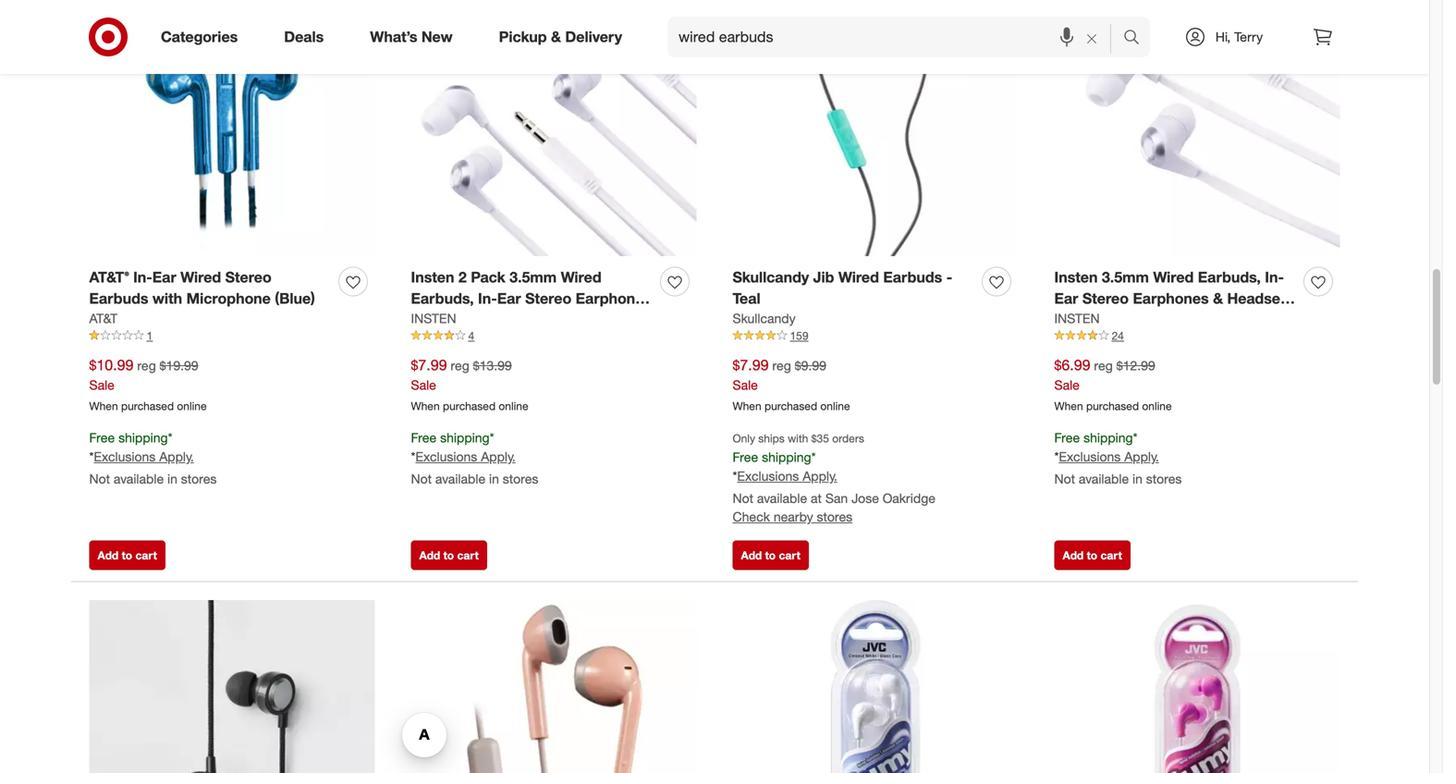 Task type: vqa. For each thing, say whether or not it's contained in the screenshot.
the bottommost GUEST RATING button
no



Task type: locate. For each thing, give the bounding box(es) containing it.
sale inside $7.99 reg $9.99 sale when purchased online
[[733, 377, 758, 393]]

0 horizontal spatial &
[[551, 28, 561, 46]]

sale inside $10.99 reg $19.99 sale when purchased online
[[89, 377, 115, 393]]

stores for $10.99
[[181, 471, 217, 487]]

1 vertical spatial skullcandy
[[733, 310, 796, 326]]

available inside only ships with $35 orders free shipping * * exclusions apply. not available at san jose oakridge check nearby stores
[[757, 490, 807, 506]]

2 skullcandy from the top
[[733, 310, 796, 326]]

3 add to cart from the left
[[741, 549, 801, 562]]

online up orders
[[821, 399, 850, 413]]

online down $12.99
[[1142, 399, 1172, 413]]

4 cart from the left
[[1101, 549, 1122, 562]]

insten 3.5mm wired earbuds, in-ear stereo earphones & headset for android smartphones, pc, laptops, white/silver image
[[1055, 0, 1340, 256], [1055, 0, 1340, 256]]

to
[[122, 549, 132, 562], [443, 549, 454, 562], [765, 549, 776, 562], [1087, 549, 1098, 562]]

add to cart button for at&t® in-ear wired stereo earbuds with microphone (blue)
[[89, 541, 165, 570]]

jvc® retro in-ear wired earbuds with microphone image
[[411, 600, 697, 773], [411, 600, 697, 773]]

$6.99
[[1055, 356, 1091, 374]]

skullcandy inside the skullcandy jib wired earbuds - teal
[[733, 268, 809, 286]]

at&t
[[89, 310, 118, 326]]

when
[[89, 399, 118, 413], [411, 399, 440, 413], [733, 399, 762, 413], [1055, 399, 1083, 413]]

stores
[[181, 471, 217, 487], [503, 471, 539, 487], [1146, 471, 1182, 487], [817, 509, 853, 525]]

$7.99 down skullcandy link at the right
[[733, 356, 769, 374]]

only ships with $35 orders free shipping * * exclusions apply. not available at san jose oakridge check nearby stores
[[733, 431, 936, 525]]

in
[[167, 471, 177, 487], [489, 471, 499, 487], [1133, 471, 1143, 487]]

2 online from the left
[[499, 399, 529, 413]]

0 horizontal spatial wired
[[180, 268, 221, 286]]

purchased down $13.99
[[443, 399, 496, 413]]

1 vertical spatial &
[[1213, 290, 1223, 308]]

$7.99 for insten
[[411, 356, 447, 374]]

wired up earphones
[[1153, 268, 1194, 286]]

sale for at&t® in-ear wired stereo earbuds with microphone (blue)
[[89, 377, 115, 393]]

free for $10.99
[[89, 429, 115, 445]]

orders
[[832, 431, 864, 445]]

2 add to cart from the left
[[419, 549, 479, 562]]

exclusions apply. button down $7.99 reg $13.99 sale when purchased online
[[416, 448, 516, 466]]

free shipping * * exclusions apply. not available in stores down the $6.99 reg $12.99 sale when purchased online
[[1055, 429, 1182, 487]]

& down the earbuds,
[[1213, 290, 1223, 308]]

stereo up microphone
[[225, 268, 272, 286]]

exclusions for $10.99
[[94, 449, 156, 465]]

0 horizontal spatial insten link
[[411, 309, 456, 328]]

*
[[168, 429, 172, 445], [490, 429, 494, 445], [1133, 429, 1138, 445], [89, 449, 94, 465], [411, 449, 416, 465], [1055, 449, 1059, 465], [812, 449, 816, 465], [733, 468, 737, 484]]

when for insten 3.5mm wired earbuds, in- ear stereo earphones & headset for android smartphones, pc, laptops, white/silver
[[1055, 399, 1083, 413]]

hi, terry
[[1216, 29, 1263, 45]]

purchased inside $7.99 reg $9.99 sale when purchased online
[[765, 399, 818, 413]]

2 in from the left
[[489, 471, 499, 487]]

exclusions down the $6.99 reg $12.99 sale when purchased online
[[1059, 449, 1121, 465]]

shipping down $7.99 reg $13.99 sale when purchased online
[[440, 429, 490, 445]]

2 horizontal spatial in
[[1133, 471, 1143, 487]]

apply. down the $6.99 reg $12.99 sale when purchased online
[[1125, 449, 1159, 465]]

1 online from the left
[[177, 399, 207, 413]]

3 reg from the left
[[773, 357, 791, 374]]

purchased inside the $6.99 reg $12.99 sale when purchased online
[[1087, 399, 1139, 413]]

earbuds inside the skullcandy jib wired earbuds - teal
[[883, 268, 943, 286]]

1 sale from the left
[[89, 377, 115, 393]]

purchased
[[121, 399, 174, 413], [443, 399, 496, 413], [765, 399, 818, 413], [1087, 399, 1139, 413]]

at&t® in-ear wired stereo earbuds with microphone (blue)
[[89, 268, 315, 308]]

exclusions down ships at the right bottom of page
[[737, 468, 799, 484]]

earphones
[[1133, 290, 1209, 308]]

what's
[[370, 28, 417, 46]]

free for $7.99
[[411, 429, 437, 445]]

3 in from the left
[[1133, 471, 1143, 487]]

skullcandy for skullcandy jib wired earbuds - teal
[[733, 268, 809, 286]]

with up 1
[[152, 290, 182, 308]]

add
[[98, 549, 119, 562], [419, 549, 440, 562], [741, 549, 762, 562], [1063, 549, 1084, 562]]

1 horizontal spatial free shipping * * exclusions apply. not available in stores
[[411, 429, 539, 487]]

headset
[[1228, 290, 1286, 308]]

1 purchased from the left
[[121, 399, 174, 413]]

with left $35
[[788, 431, 808, 445]]

check nearby stores button
[[733, 508, 853, 526]]

oakridge
[[883, 490, 936, 506]]

0 vertical spatial stereo
[[225, 268, 272, 286]]

reg down laptops, in the right top of the page
[[1094, 357, 1113, 374]]

free
[[89, 429, 115, 445], [411, 429, 437, 445], [1055, 429, 1080, 445], [733, 449, 758, 465]]

stereo
[[225, 268, 272, 286], [1083, 290, 1129, 308]]

$7.99 left $13.99
[[411, 356, 447, 374]]

2 cart from the left
[[457, 549, 479, 562]]

sale
[[89, 377, 115, 393], [411, 377, 436, 393], [733, 377, 758, 393], [1055, 377, 1080, 393]]

3 purchased from the left
[[765, 399, 818, 413]]

1
[[147, 329, 153, 343]]

free down $10.99 reg $19.99 sale when purchased online
[[89, 429, 115, 445]]

insten up laptops, in the right top of the page
[[1055, 310, 1100, 326]]

to for skullcandy jib wired earbuds - teal
[[765, 549, 776, 562]]

add for skullcandy jib wired earbuds - teal
[[741, 549, 762, 562]]

insten link up $7.99 reg $13.99 sale when purchased online
[[411, 309, 456, 328]]

online inside $10.99 reg $19.99 sale when purchased online
[[177, 399, 207, 413]]

apply. up at
[[803, 468, 838, 484]]

purchased for insten 3.5mm wired earbuds, in- ear stereo earphones & headset for android smartphones, pc, laptops, white/silver
[[1087, 399, 1139, 413]]

exclusions apply. button down the $6.99 reg $12.99 sale when purchased online
[[1059, 448, 1159, 466]]

ear inside at&t® in-ear wired stereo earbuds with microphone (blue)
[[152, 268, 176, 286]]

jvc - in ear gumy plus wired earbuds with mic - white image
[[733, 600, 1019, 773]]

0 horizontal spatial in
[[167, 471, 177, 487]]

online
[[177, 399, 207, 413], [499, 399, 529, 413], [821, 399, 850, 413], [1142, 399, 1172, 413]]

delivery
[[565, 28, 622, 46]]

purchased inside $7.99 reg $13.99 sale when purchased online
[[443, 399, 496, 413]]

4 link
[[411, 328, 697, 344]]

shipping down $10.99 reg $19.99 sale when purchased online
[[118, 429, 168, 445]]

free down the $6.99 reg $12.99 sale when purchased online
[[1055, 429, 1080, 445]]

exclusions for $6.99
[[1059, 449, 1121, 465]]

0 horizontal spatial free shipping * * exclusions apply. not available in stores
[[89, 429, 217, 487]]

online inside $7.99 reg $9.99 sale when purchased online
[[821, 399, 850, 413]]

available
[[114, 471, 164, 487], [435, 471, 486, 487], [1079, 471, 1129, 487], [757, 490, 807, 506]]

apply. down $7.99 reg $13.99 sale when purchased online
[[481, 449, 516, 465]]

1 horizontal spatial stereo
[[1083, 290, 1129, 308]]

cart for insten 3.5mm wired earbuds, in- ear stereo earphones & headset for android smartphones, pc, laptops, white/silver
[[1101, 549, 1122, 562]]

(blue)
[[275, 290, 315, 308]]

insten up $7.99 reg $13.99 sale when purchased online
[[411, 310, 456, 326]]

when inside $7.99 reg $13.99 sale when purchased online
[[411, 399, 440, 413]]

available for $10.99
[[114, 471, 164, 487]]

sale for insten 3.5mm wired earbuds, in- ear stereo earphones & headset for android smartphones, pc, laptops, white/silver
[[1055, 377, 1080, 393]]

reg
[[137, 357, 156, 374], [451, 357, 470, 374], [773, 357, 791, 374], [1094, 357, 1113, 374]]

earbuds
[[883, 268, 943, 286], [89, 290, 148, 308]]

1 horizontal spatial earbuds
[[883, 268, 943, 286]]

wired inside the skullcandy jib wired earbuds - teal
[[839, 268, 879, 286]]

white/silver
[[1120, 332, 1205, 350]]

1 horizontal spatial with
[[788, 431, 808, 445]]

categories
[[161, 28, 238, 46]]

2 insten link from the left
[[1055, 309, 1100, 328]]

in- inside at&t® in-ear wired stereo earbuds with microphone (blue)
[[133, 268, 152, 286]]

1 add from the left
[[98, 549, 119, 562]]

online inside the $6.99 reg $12.99 sale when purchased online
[[1142, 399, 1172, 413]]

exclusions down $7.99 reg $13.99 sale when purchased online
[[416, 449, 477, 465]]

in for $10.99
[[167, 471, 177, 487]]

at&t® in-ear wired stereo earbuds with microphone (blue) image
[[89, 0, 375, 256], [89, 0, 375, 256]]

3 sale from the left
[[733, 377, 758, 393]]

when for at&t® in-ear wired stereo earbuds with microphone (blue)
[[89, 399, 118, 413]]

$7.99
[[411, 356, 447, 374], [733, 356, 769, 374]]

1 horizontal spatial ear
[[1055, 290, 1079, 308]]

3 when from the left
[[733, 399, 762, 413]]

2 horizontal spatial wired
[[1153, 268, 1194, 286]]

reg inside $10.99 reg $19.99 sale when purchased online
[[137, 357, 156, 374]]

skullcandy up teal
[[733, 268, 809, 286]]

1 to from the left
[[122, 549, 132, 562]]

sale inside the $6.99 reg $12.99 sale when purchased online
[[1055, 377, 1080, 393]]

0 horizontal spatial ear
[[152, 268, 176, 286]]

reg inside $7.99 reg $13.99 sale when purchased online
[[451, 357, 470, 374]]

purchased for skullcandy jib wired earbuds - teal
[[765, 399, 818, 413]]

0 vertical spatial earbuds
[[883, 268, 943, 286]]

purchased up ships at the right bottom of page
[[765, 399, 818, 413]]

stereo inside insten 3.5mm wired earbuds, in- ear stereo earphones & headset for android smartphones, pc, laptops, white/silver
[[1083, 290, 1129, 308]]

1 vertical spatial stereo
[[1083, 290, 1129, 308]]

when inside $10.99 reg $19.99 sale when purchased online
[[89, 399, 118, 413]]

wired earbuds with microphone - heyday™ image
[[89, 600, 375, 773], [89, 600, 375, 773]]

insten
[[411, 310, 456, 326], [1055, 310, 1100, 326]]

$7.99 inside $7.99 reg $9.99 sale when purchased online
[[733, 356, 769, 374]]

purchased inside $10.99 reg $19.99 sale when purchased online
[[121, 399, 174, 413]]

add to cart for skullcandy jib wired earbuds - teal
[[741, 549, 801, 562]]

1 free shipping * * exclusions apply. not available in stores from the left
[[89, 429, 217, 487]]

free down $7.99 reg $13.99 sale when purchased online
[[411, 429, 437, 445]]

online down $19.99
[[177, 399, 207, 413]]

earbuds down at&t®
[[89, 290, 148, 308]]

laptops,
[[1055, 332, 1116, 350]]

2 sale from the left
[[411, 377, 436, 393]]

shipping down ships at the right bottom of page
[[762, 449, 812, 465]]

& right the pickup
[[551, 28, 561, 46]]

24 link
[[1055, 328, 1340, 344]]

3 free shipping * * exclusions apply. not available in stores from the left
[[1055, 429, 1182, 487]]

earbuds,
[[1198, 268, 1261, 286]]

shipping down the $6.99 reg $12.99 sale when purchased online
[[1084, 429, 1133, 445]]

0 horizontal spatial insten
[[411, 310, 456, 326]]

sale inside $7.99 reg $13.99 sale when purchased online
[[411, 377, 436, 393]]

hi,
[[1216, 29, 1231, 45]]

microphone
[[186, 290, 271, 308]]

in- up headset
[[1265, 268, 1284, 286]]

when inside the $6.99 reg $12.99 sale when purchased online
[[1055, 399, 1083, 413]]

2 wired from the left
[[839, 268, 879, 286]]

reg for ear
[[1094, 357, 1113, 374]]

wired inside at&t® in-ear wired stereo earbuds with microphone (blue)
[[180, 268, 221, 286]]

shipping inside only ships with $35 orders free shipping * * exclusions apply. not available at san jose oakridge check nearby stores
[[762, 449, 812, 465]]

exclusions apply. button down $10.99 reg $19.99 sale when purchased online
[[94, 448, 194, 466]]

cart
[[135, 549, 157, 562], [457, 549, 479, 562], [779, 549, 801, 562], [1101, 549, 1122, 562]]

earbuds left the - on the right top of the page
[[883, 268, 943, 286]]

1 add to cart from the left
[[98, 549, 157, 562]]

exclusions apply. button
[[94, 448, 194, 466], [416, 448, 516, 466], [1059, 448, 1159, 466], [737, 467, 838, 486]]

stereo up android
[[1083, 290, 1129, 308]]

2 to from the left
[[443, 549, 454, 562]]

stores for $7.99
[[503, 471, 539, 487]]

1 vertical spatial earbuds
[[89, 290, 148, 308]]

1 horizontal spatial in-
[[1265, 268, 1284, 286]]

wired right jib
[[839, 268, 879, 286]]

with
[[152, 290, 182, 308], [788, 431, 808, 445]]

apply.
[[159, 449, 194, 465], [481, 449, 516, 465], [1125, 449, 1159, 465], [803, 468, 838, 484]]

4 reg from the left
[[1094, 357, 1113, 374]]

3 add from the left
[[741, 549, 762, 562]]

0 horizontal spatial with
[[152, 290, 182, 308]]

ear up "for"
[[1055, 290, 1079, 308]]

exclusions apply. button up at
[[737, 467, 838, 486]]

4 add to cart from the left
[[1063, 549, 1122, 562]]

$7.99 inside $7.99 reg $13.99 sale when purchased online
[[411, 356, 447, 374]]

1 in from the left
[[167, 471, 177, 487]]

add for insten 3.5mm wired earbuds, in- ear stereo earphones & headset for android smartphones, pc, laptops, white/silver
[[1063, 549, 1084, 562]]

pickup & delivery link
[[483, 17, 645, 57]]

2 horizontal spatial free shipping * * exclusions apply. not available in stores
[[1055, 429, 1182, 487]]

0 vertical spatial skullcandy
[[733, 268, 809, 286]]

0 vertical spatial ear
[[152, 268, 176, 286]]

3 to from the left
[[765, 549, 776, 562]]

1 vertical spatial with
[[788, 431, 808, 445]]

purchased down $19.99
[[121, 399, 174, 413]]

free shipping * * exclusions apply. not available in stores down $10.99 reg $19.99 sale when purchased online
[[89, 429, 217, 487]]

reg inside the $6.99 reg $12.99 sale when purchased online
[[1094, 357, 1113, 374]]

4 sale from the left
[[1055, 377, 1080, 393]]

4 add from the left
[[1063, 549, 1084, 562]]

insten link for $6.99
[[1055, 309, 1100, 328]]

0 vertical spatial with
[[152, 290, 182, 308]]

wired
[[180, 268, 221, 286], [839, 268, 879, 286], [1153, 268, 1194, 286]]

1 reg from the left
[[137, 357, 156, 374]]

when for skullcandy jib wired earbuds - teal
[[733, 399, 762, 413]]

ear
[[152, 268, 176, 286], [1055, 290, 1079, 308]]

1 horizontal spatial in
[[489, 471, 499, 487]]

2 reg from the left
[[451, 357, 470, 374]]

reg inside $7.99 reg $9.99 sale when purchased online
[[773, 357, 791, 374]]

insten 2 pack 3.5mm wired earbuds, in-ear stereo earphones & headset for android smartphones, pc, laptops, white/silver image
[[411, 0, 697, 256], [411, 0, 697, 256]]

4 online from the left
[[1142, 399, 1172, 413]]

1 horizontal spatial insten link
[[1055, 309, 1100, 328]]

4 add to cart button from the left
[[1055, 541, 1131, 570]]

free shipping * * exclusions apply. not available in stores down $7.99 reg $13.99 sale when purchased online
[[411, 429, 539, 487]]

in- inside insten 3.5mm wired earbuds, in- ear stereo earphones & headset for android smartphones, pc, laptops, white/silver
[[1265, 268, 1284, 286]]

0 horizontal spatial in-
[[133, 268, 152, 286]]

insten for $6.99
[[1055, 310, 1100, 326]]

free for $6.99
[[1055, 429, 1080, 445]]

reg down the 4
[[451, 357, 470, 374]]

add to cart button for skullcandy jib wired earbuds - teal
[[733, 541, 809, 570]]

wired up microphone
[[180, 268, 221, 286]]

1 horizontal spatial $7.99
[[733, 356, 769, 374]]

0 horizontal spatial $7.99
[[411, 356, 447, 374]]

$7.99 reg $9.99 sale when purchased online
[[733, 356, 850, 413]]

3 online from the left
[[821, 399, 850, 413]]

2 free shipping * * exclusions apply. not available in stores from the left
[[411, 429, 539, 487]]

exclusions down $10.99 reg $19.99 sale when purchased online
[[94, 449, 156, 465]]

cart for skullcandy jib wired earbuds - teal
[[779, 549, 801, 562]]

2 when from the left
[[411, 399, 440, 413]]

2 $7.99 from the left
[[733, 356, 769, 374]]

add to cart button
[[89, 541, 165, 570], [411, 541, 487, 570], [733, 541, 809, 570], [1055, 541, 1131, 570]]

0 vertical spatial &
[[551, 28, 561, 46]]

in for $6.99
[[1133, 471, 1143, 487]]

earbuds inside at&t® in-ear wired stereo earbuds with microphone (blue)
[[89, 290, 148, 308]]

0 horizontal spatial earbuds
[[89, 290, 148, 308]]

1 in- from the left
[[133, 268, 152, 286]]

2 purchased from the left
[[443, 399, 496, 413]]

1 insten link from the left
[[411, 309, 456, 328]]

1 skullcandy from the top
[[733, 268, 809, 286]]

ear inside insten 3.5mm wired earbuds, in- ear stereo earphones & headset for android smartphones, pc, laptops, white/silver
[[1055, 290, 1079, 308]]

not inside only ships with $35 orders free shipping * * exclusions apply. not available at san jose oakridge check nearby stores
[[733, 490, 754, 506]]

1 add to cart button from the left
[[89, 541, 165, 570]]

what's new link
[[354, 17, 476, 57]]

reg left $9.99
[[773, 357, 791, 374]]

3 wired from the left
[[1153, 268, 1194, 286]]

1 horizontal spatial wired
[[839, 268, 879, 286]]

reg down 1
[[137, 357, 156, 374]]

0 horizontal spatial stereo
[[225, 268, 272, 286]]

pc,
[[1241, 311, 1265, 329]]

2 in- from the left
[[1265, 268, 1284, 286]]

1 when from the left
[[89, 399, 118, 413]]

4 purchased from the left
[[1087, 399, 1139, 413]]

when inside $7.99 reg $9.99 sale when purchased online
[[733, 399, 762, 413]]

3 cart from the left
[[779, 549, 801, 562]]

1 wired from the left
[[180, 268, 221, 286]]

skullcandy jib wired earbuds - teal link
[[733, 267, 975, 309]]

online for ear
[[1142, 399, 1172, 413]]

purchased down $12.99
[[1087, 399, 1139, 413]]

free shipping * * exclusions apply. not available in stores
[[89, 429, 217, 487], [411, 429, 539, 487], [1055, 429, 1182, 487]]

1 $7.99 from the left
[[411, 356, 447, 374]]

in- right at&t®
[[133, 268, 152, 286]]

apply. down $10.99 reg $19.99 sale when purchased online
[[159, 449, 194, 465]]

wired inside insten 3.5mm wired earbuds, in- ear stereo earphones & headset for android smartphones, pc, laptops, white/silver
[[1153, 268, 1194, 286]]

3 add to cart button from the left
[[733, 541, 809, 570]]

free shipping * * exclusions apply. not available in stores for $7.99
[[411, 429, 539, 487]]

skullcandy down teal
[[733, 310, 796, 326]]

ear right at&t®
[[152, 268, 176, 286]]

4 when from the left
[[1055, 399, 1083, 413]]

1 insten from the left
[[411, 310, 456, 326]]

nearby
[[774, 509, 813, 525]]

skullcandy jib wired earbuds - teal image
[[733, 0, 1019, 256], [733, 0, 1019, 256]]

jose
[[852, 490, 879, 506]]

not
[[89, 471, 110, 487], [411, 471, 432, 487], [1055, 471, 1075, 487], [733, 490, 754, 506]]

in-
[[133, 268, 152, 286], [1265, 268, 1284, 286]]

to for insten 3.5mm wired earbuds, in- ear stereo earphones & headset for android smartphones, pc, laptops, white/silver
[[1087, 549, 1098, 562]]

online down $13.99
[[499, 399, 529, 413]]

insten link up laptops, in the right top of the page
[[1055, 309, 1100, 328]]

24
[[1112, 329, 1124, 343]]

shipping
[[118, 429, 168, 445], [440, 429, 490, 445], [1084, 429, 1133, 445], [762, 449, 812, 465]]

2 insten from the left
[[1055, 310, 1100, 326]]

online for teal
[[821, 399, 850, 413]]

insten link
[[411, 309, 456, 328], [1055, 309, 1100, 328]]

1 cart from the left
[[135, 549, 157, 562]]

1 horizontal spatial insten
[[1055, 310, 1100, 326]]

What can we help you find? suggestions appear below search field
[[668, 17, 1128, 57]]

skullcandy
[[733, 268, 809, 286], [733, 310, 796, 326]]

1 horizontal spatial &
[[1213, 290, 1223, 308]]

4 to from the left
[[1087, 549, 1098, 562]]

1 vertical spatial ear
[[1055, 290, 1079, 308]]

free down only
[[733, 449, 758, 465]]

stores for $6.99
[[1146, 471, 1182, 487]]

add to cart for at&t® in-ear wired stereo earbuds with microphone (blue)
[[98, 549, 157, 562]]

add to cart
[[98, 549, 157, 562], [419, 549, 479, 562], [741, 549, 801, 562], [1063, 549, 1122, 562]]

free shipping * * exclusions apply. not available in stores for $6.99
[[1055, 429, 1182, 487]]



Task type: describe. For each thing, give the bounding box(es) containing it.
exclusions apply. button for $6.99
[[1059, 448, 1159, 466]]

159
[[790, 329, 809, 343]]

jib
[[813, 268, 834, 286]]

with inside at&t® in-ear wired stereo earbuds with microphone (blue)
[[152, 290, 182, 308]]

apply. for $7.99
[[481, 449, 516, 465]]

stereo inside at&t® in-ear wired stereo earbuds with microphone (blue)
[[225, 268, 272, 286]]

cart for at&t® in-ear wired stereo earbuds with microphone (blue)
[[135, 549, 157, 562]]

add to cart for insten 3.5mm wired earbuds, in- ear stereo earphones & headset for android smartphones, pc, laptops, white/silver
[[1063, 549, 1122, 562]]

check
[[733, 509, 770, 525]]

at
[[811, 490, 822, 506]]

-
[[947, 268, 953, 286]]

apply. for $10.99
[[159, 449, 194, 465]]

deals
[[284, 28, 324, 46]]

terry
[[1235, 29, 1263, 45]]

$10.99 reg $19.99 sale when purchased online
[[89, 356, 207, 413]]

$12.99
[[1117, 357, 1156, 374]]

insten for $7.99
[[411, 310, 456, 326]]

insten 3.5mm wired earbuds, in- ear stereo earphones & headset for android smartphones, pc, laptops, white/silver
[[1055, 268, 1286, 350]]

with inside only ships with $35 orders free shipping * * exclusions apply. not available at san jose oakridge check nearby stores
[[788, 431, 808, 445]]

categories link
[[145, 17, 261, 57]]

add for at&t® in-ear wired stereo earbuds with microphone (blue)
[[98, 549, 119, 562]]

wired for skullcandy jib wired earbuds - teal
[[839, 268, 879, 286]]

free inside only ships with $35 orders free shipping * * exclusions apply. not available at san jose oakridge check nearby stores
[[733, 449, 758, 465]]

stores inside only ships with $35 orders free shipping * * exclusions apply. not available at san jose oakridge check nearby stores
[[817, 509, 853, 525]]

search
[[1115, 30, 1160, 48]]

pickup & delivery
[[499, 28, 622, 46]]

skullcandy link
[[733, 309, 796, 328]]

jvc - in ear gumy plus wired earbuds with mic - pink image
[[1055, 600, 1340, 773]]

free shipping * * exclusions apply. not available in stores for $10.99
[[89, 429, 217, 487]]

shipping for $6.99
[[1084, 429, 1133, 445]]

at&t®
[[89, 268, 129, 286]]

to for at&t® in-ear wired stereo earbuds with microphone (blue)
[[122, 549, 132, 562]]

wired for insten 3.5mm wired earbuds, in- ear stereo earphones & headset for android smartphones, pc, laptops, white/silver
[[1153, 268, 1194, 286]]

$9.99
[[795, 357, 827, 374]]

2 add from the left
[[419, 549, 440, 562]]

smartphones,
[[1138, 311, 1237, 329]]

online for earbuds
[[177, 399, 207, 413]]

deals link
[[268, 17, 347, 57]]

insten 3.5mm wired earbuds, in- ear stereo earphones & headset for android smartphones, pc, laptops, white/silver link
[[1055, 267, 1297, 350]]

1 link
[[89, 328, 375, 344]]

what's new
[[370, 28, 453, 46]]

not for $10.99
[[89, 471, 110, 487]]

$6.99 reg $12.99 sale when purchased online
[[1055, 356, 1172, 413]]

new
[[422, 28, 453, 46]]

$7.99 reg $13.99 sale when purchased online
[[411, 356, 529, 413]]

online inside $7.99 reg $13.99 sale when purchased online
[[499, 399, 529, 413]]

$13.99
[[473, 357, 512, 374]]

apply. for $6.99
[[1125, 449, 1159, 465]]

for
[[1055, 311, 1074, 329]]

only
[[733, 431, 755, 445]]

$19.99
[[160, 357, 198, 374]]

159 link
[[733, 328, 1019, 344]]

not for $6.99
[[1055, 471, 1075, 487]]

exclusions apply. button for $7.99
[[416, 448, 516, 466]]

sale for skullcandy jib wired earbuds - teal
[[733, 377, 758, 393]]

4
[[468, 329, 475, 343]]

skullcandy for skullcandy
[[733, 310, 796, 326]]

exclusions apply. button for $10.99
[[94, 448, 194, 466]]

add to cart button for insten 3.5mm wired earbuds, in- ear stereo earphones & headset for android smartphones, pc, laptops, white/silver
[[1055, 541, 1131, 570]]

search button
[[1115, 17, 1160, 61]]

san
[[826, 490, 848, 506]]

shipping for $7.99
[[440, 429, 490, 445]]

$7.99 for skullcandy
[[733, 356, 769, 374]]

exclusions inside only ships with $35 orders free shipping * * exclusions apply. not available at san jose oakridge check nearby stores
[[737, 468, 799, 484]]

at&t® in-ear wired stereo earbuds with microphone (blue) link
[[89, 267, 332, 309]]

reg for teal
[[773, 357, 791, 374]]

skullcandy jib wired earbuds - teal
[[733, 268, 953, 308]]

in for $7.99
[[489, 471, 499, 487]]

not for $7.99
[[411, 471, 432, 487]]

& inside insten 3.5mm wired earbuds, in- ear stereo earphones & headset for android smartphones, pc, laptops, white/silver
[[1213, 290, 1223, 308]]

ships
[[759, 431, 785, 445]]

$35
[[812, 431, 829, 445]]

pickup
[[499, 28, 547, 46]]

2 add to cart button from the left
[[411, 541, 487, 570]]

reg for earbuds
[[137, 357, 156, 374]]

at&t link
[[89, 309, 118, 328]]

exclusions for $7.99
[[416, 449, 477, 465]]

shipping for $10.99
[[118, 429, 168, 445]]

insten link for $7.99
[[411, 309, 456, 328]]

$10.99
[[89, 356, 134, 374]]

apply. inside only ships with $35 orders free shipping * * exclusions apply. not available at san jose oakridge check nearby stores
[[803, 468, 838, 484]]

insten
[[1055, 268, 1098, 286]]

available for $6.99
[[1079, 471, 1129, 487]]

3.5mm
[[1102, 268, 1149, 286]]

android
[[1078, 311, 1134, 329]]

purchased for at&t® in-ear wired stereo earbuds with microphone (blue)
[[121, 399, 174, 413]]

available for $7.99
[[435, 471, 486, 487]]

teal
[[733, 290, 761, 308]]



